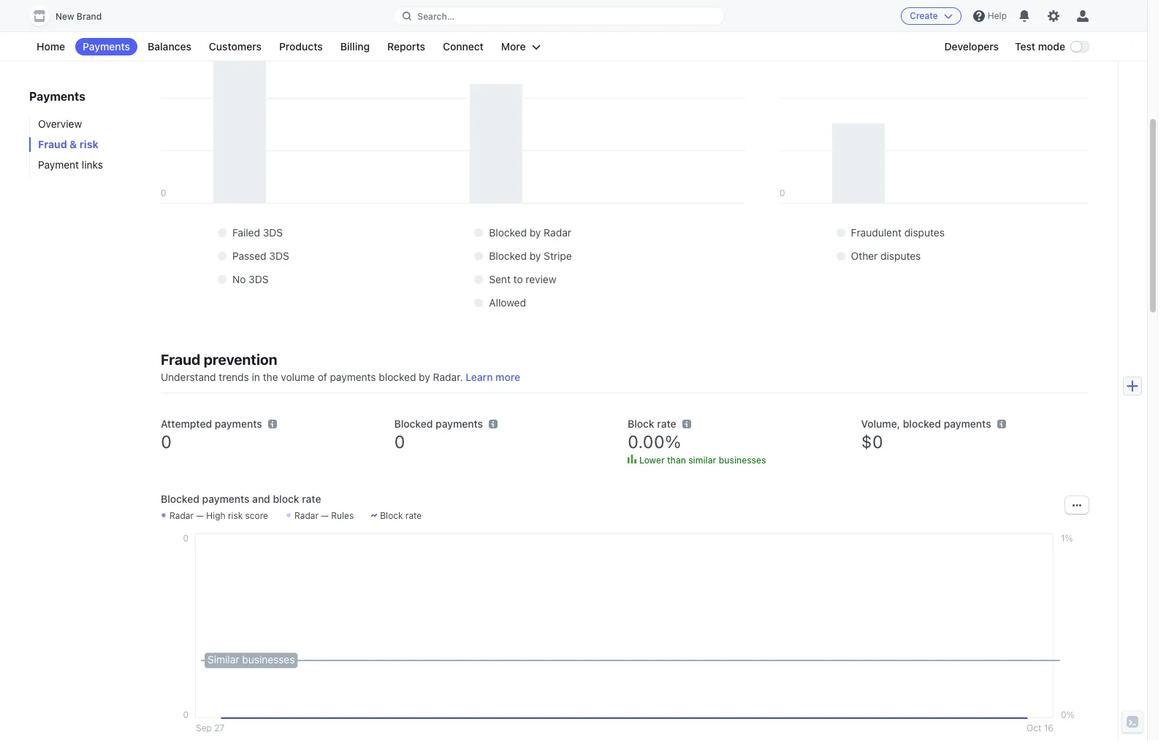 Task type: locate. For each thing, give the bounding box(es) containing it.
payments link
[[75, 38, 137, 56]]

radar for radar — high risk score
[[170, 511, 194, 522]]

payments
[[83, 40, 130, 53], [29, 90, 85, 103]]

payment links
[[38, 159, 103, 171]]

0 horizontal spatial —
[[196, 511, 204, 522]]

other
[[851, 250, 878, 262]]

payments inside payments link
[[83, 40, 130, 53]]

— for high
[[196, 511, 204, 522]]

1 vertical spatial rate
[[302, 493, 321, 506]]

rate
[[657, 418, 676, 430], [302, 493, 321, 506], [405, 511, 422, 522]]

create button
[[901, 7, 961, 25]]

0 horizontal spatial fraud
[[38, 138, 67, 151]]

0 vertical spatial rate
[[657, 418, 676, 430]]

1 horizontal spatial 0
[[394, 432, 405, 452]]

0 vertical spatial payments
[[83, 40, 130, 53]]

radar down block
[[294, 511, 319, 522]]

block up 0.00% on the right bottom of the page
[[628, 418, 654, 430]]

blocked
[[489, 226, 527, 239], [489, 250, 527, 262], [394, 418, 433, 430], [161, 493, 199, 506]]

1 horizontal spatial —
[[321, 511, 329, 522]]

rate up radar — rules
[[302, 493, 321, 506]]

risk down blocked payments and block rate
[[228, 511, 243, 522]]

by inside the fraud prevention understand trends in the volume of payments blocked by radar. learn more
[[419, 371, 430, 384]]

1 vertical spatial by
[[530, 250, 541, 262]]

1 vertical spatial disputes
[[880, 250, 921, 262]]

by left radar.
[[419, 371, 430, 384]]

0 vertical spatial block
[[628, 418, 654, 430]]

radar — high risk score
[[170, 511, 268, 522]]

0 vertical spatial disputes
[[904, 226, 945, 239]]

— left high
[[196, 511, 204, 522]]

volume,
[[861, 418, 900, 430]]

2 vertical spatial 3ds
[[249, 273, 269, 286]]

1 vertical spatial block rate
[[380, 511, 422, 522]]

rate up 0.00% on the right bottom of the page
[[657, 418, 676, 430]]

blocked left radar.
[[379, 371, 416, 384]]

radar — rules
[[294, 511, 354, 522]]

0 horizontal spatial radar
[[170, 511, 194, 522]]

score
[[245, 511, 268, 522]]

similar
[[688, 455, 716, 466]]

trends
[[219, 371, 249, 384]]

3ds
[[263, 226, 283, 239], [269, 250, 289, 262], [249, 273, 269, 286]]

blocked right the volume,
[[903, 418, 941, 430]]

payments
[[330, 371, 376, 384], [215, 418, 262, 430], [436, 418, 483, 430], [944, 418, 991, 430], [202, 493, 250, 506]]

more
[[495, 371, 520, 384]]

businesses
[[719, 455, 766, 466]]

fraud left &
[[38, 138, 67, 151]]

rate right rules
[[405, 511, 422, 522]]

billing
[[340, 40, 370, 53]]

1 vertical spatial 3ds
[[269, 250, 289, 262]]

blocked for blocked by stripe
[[489, 250, 527, 262]]

products
[[279, 40, 323, 53]]

3ds up passed 3ds
[[263, 226, 283, 239]]

radar left high
[[170, 511, 194, 522]]

0 vertical spatial risk
[[80, 138, 98, 151]]

payments up overview
[[29, 90, 85, 103]]

2 vertical spatial by
[[419, 371, 430, 384]]

by up 'blocked by stripe'
[[530, 226, 541, 239]]

stripe
[[544, 250, 572, 262]]

0 for blocked
[[394, 432, 405, 452]]

1 vertical spatial risk
[[228, 511, 243, 522]]

1 horizontal spatial risk
[[228, 511, 243, 522]]

1 vertical spatial fraud
[[161, 351, 200, 368]]

lower
[[639, 455, 665, 466]]

risk
[[80, 138, 98, 151], [228, 511, 243, 522]]

0 horizontal spatial risk
[[80, 138, 98, 151]]

3ds right passed
[[269, 250, 289, 262]]

radar
[[544, 226, 571, 239], [170, 511, 194, 522], [294, 511, 319, 522]]

test mode
[[1015, 40, 1065, 53]]

attempted
[[161, 418, 212, 430]]

disputes up other disputes
[[904, 226, 945, 239]]

svg image
[[1073, 502, 1081, 510]]

volume, blocked payments
[[861, 418, 991, 430]]

block
[[273, 493, 299, 506]]

risk right &
[[80, 138, 98, 151]]

no
[[232, 273, 246, 286]]

0 horizontal spatial block rate
[[380, 511, 422, 522]]

brand
[[77, 11, 102, 22]]

balances link
[[140, 38, 199, 56]]

learn more link
[[466, 371, 520, 384]]

1 0 from the left
[[161, 432, 172, 452]]

blocked payments
[[394, 418, 483, 430]]

create
[[910, 10, 938, 21]]

block
[[628, 418, 654, 430], [380, 511, 403, 522]]

links
[[82, 159, 103, 171]]

1 horizontal spatial rate
[[405, 511, 422, 522]]

more
[[501, 40, 526, 53]]

by left stripe
[[530, 250, 541, 262]]

0 horizontal spatial block
[[380, 511, 403, 522]]

radar up stripe
[[544, 226, 571, 239]]

payments for blocked payments
[[436, 418, 483, 430]]

0 horizontal spatial 0
[[161, 432, 172, 452]]

1 horizontal spatial radar
[[294, 511, 319, 522]]

radar.
[[433, 371, 463, 384]]

blocked
[[379, 371, 416, 384], [903, 418, 941, 430]]

fraud inside the fraud prevention understand trends in the volume of payments blocked by radar. learn more
[[161, 351, 200, 368]]

understand
[[161, 371, 216, 384]]

by
[[530, 226, 541, 239], [530, 250, 541, 262], [419, 371, 430, 384]]

— for rules
[[321, 511, 329, 522]]

1 — from the left
[[196, 511, 204, 522]]

blocked for blocked payments
[[394, 418, 433, 430]]

1 horizontal spatial block rate
[[628, 418, 676, 430]]

0 vertical spatial by
[[530, 226, 541, 239]]

block rate right rules
[[380, 511, 422, 522]]

3ds right no
[[249, 273, 269, 286]]

block rate up 0.00% on the right bottom of the page
[[628, 418, 676, 430]]

0 vertical spatial 3ds
[[263, 226, 283, 239]]

0 vertical spatial blocked
[[379, 371, 416, 384]]

0
[[161, 432, 172, 452], [394, 432, 405, 452]]

3ds for passed 3ds
[[269, 250, 289, 262]]

customers
[[209, 40, 262, 53]]

allowed
[[489, 297, 526, 309]]

volume
[[281, 371, 315, 384]]

fraud & risk link
[[29, 137, 146, 152]]

0 vertical spatial block rate
[[628, 418, 676, 430]]

payments down brand
[[83, 40, 130, 53]]

2 0 from the left
[[394, 432, 405, 452]]

2 vertical spatial rate
[[405, 511, 422, 522]]

high
[[206, 511, 225, 522]]

new brand
[[56, 11, 102, 22]]

block right rules
[[380, 511, 403, 522]]

balances
[[148, 40, 191, 53]]

review
[[526, 273, 556, 286]]

payments for blocked payments and block rate
[[202, 493, 250, 506]]

sent
[[489, 273, 511, 286]]

disputes down fraudulent disputes
[[880, 250, 921, 262]]

fraud up the understand
[[161, 351, 200, 368]]

0 down attempted
[[161, 432, 172, 452]]

radar for radar — rules
[[294, 511, 319, 522]]

more button
[[494, 38, 548, 56]]

0 horizontal spatial blocked
[[379, 371, 416, 384]]

1 horizontal spatial fraud
[[161, 351, 200, 368]]

0 vertical spatial fraud
[[38, 138, 67, 151]]

2 horizontal spatial radar
[[544, 226, 571, 239]]

disputes
[[904, 226, 945, 239], [880, 250, 921, 262]]

0 for attempted
[[161, 432, 172, 452]]

—
[[196, 511, 204, 522], [321, 511, 329, 522]]

$0
[[861, 432, 883, 452]]

2 — from the left
[[321, 511, 329, 522]]

than
[[667, 455, 686, 466]]

0 down blocked payments
[[394, 432, 405, 452]]

block rate
[[628, 418, 676, 430], [380, 511, 422, 522]]

— left rules
[[321, 511, 329, 522]]

1 horizontal spatial blocked
[[903, 418, 941, 430]]

fraud
[[38, 138, 67, 151], [161, 351, 200, 368]]



Task type: describe. For each thing, give the bounding box(es) containing it.
fraud & risk
[[38, 138, 98, 151]]

to
[[513, 273, 523, 286]]

billing link
[[333, 38, 377, 56]]

Search… text field
[[394, 7, 724, 25]]

mode
[[1038, 40, 1065, 53]]

3ds for failed 3ds
[[263, 226, 283, 239]]

sent to review
[[489, 273, 556, 286]]

blocked by radar
[[489, 226, 571, 239]]

0.00%
[[628, 432, 681, 452]]

by for stripe
[[530, 250, 541, 262]]

the
[[263, 371, 278, 384]]

lower than similar businesses
[[639, 455, 766, 466]]

1 vertical spatial blocked
[[903, 418, 941, 430]]

2 horizontal spatial rate
[[657, 418, 676, 430]]

payment
[[38, 159, 79, 171]]

disputes for other disputes
[[880, 250, 921, 262]]

failed 3ds
[[232, 226, 283, 239]]

reports link
[[380, 38, 433, 56]]

fraud for prevention
[[161, 351, 200, 368]]

fraudulent
[[851, 226, 902, 239]]

0 horizontal spatial rate
[[302, 493, 321, 506]]

and
[[252, 493, 270, 506]]

new brand button
[[29, 6, 116, 26]]

failed
[[232, 226, 260, 239]]

payment links link
[[29, 158, 146, 172]]

home
[[37, 40, 65, 53]]

new
[[56, 11, 74, 22]]

test
[[1015, 40, 1035, 53]]

other disputes
[[851, 250, 921, 262]]

fraud prevention understand trends in the volume of payments blocked by radar. learn more
[[161, 351, 520, 384]]

learn
[[466, 371, 493, 384]]

connect
[[443, 40, 484, 53]]

blocked for blocked payments and block rate
[[161, 493, 199, 506]]

search…
[[417, 11, 454, 22]]

fraud for &
[[38, 138, 67, 151]]

passed 3ds
[[232, 250, 289, 262]]

home link
[[29, 38, 72, 56]]

1 horizontal spatial block
[[628, 418, 654, 430]]

connect link
[[435, 38, 491, 56]]

blocked inside the fraud prevention understand trends in the volume of payments blocked by radar. learn more
[[379, 371, 416, 384]]

reports
[[387, 40, 425, 53]]

blocked payments and block rate
[[161, 493, 321, 506]]

rules
[[331, 511, 354, 522]]

by for radar
[[530, 226, 541, 239]]

customers link
[[202, 38, 269, 56]]

3ds for no 3ds
[[249, 273, 269, 286]]

payments for attempted payments
[[215, 418, 262, 430]]

no 3ds
[[232, 273, 269, 286]]

in
[[252, 371, 260, 384]]

help
[[988, 10, 1007, 21]]

attempted payments
[[161, 418, 262, 430]]

developers
[[944, 40, 999, 53]]

products link
[[272, 38, 330, 56]]

overview link
[[29, 117, 146, 132]]

1 vertical spatial payments
[[29, 90, 85, 103]]

help button
[[967, 4, 1013, 28]]

of
[[318, 371, 327, 384]]

fraudulent disputes
[[851, 226, 945, 239]]

Search… search field
[[394, 7, 724, 25]]

blocked for blocked by radar
[[489, 226, 527, 239]]

prevention
[[204, 351, 277, 368]]

1 vertical spatial block
[[380, 511, 403, 522]]

disputes for fraudulent disputes
[[904, 226, 945, 239]]

overview
[[38, 118, 82, 130]]

developers link
[[937, 38, 1006, 56]]

blocked by stripe
[[489, 250, 572, 262]]

payments inside the fraud prevention understand trends in the volume of payments blocked by radar. learn more
[[330, 371, 376, 384]]

&
[[70, 138, 77, 151]]

passed
[[232, 250, 266, 262]]



Task type: vqa. For each thing, say whether or not it's contained in the screenshot.
prevention
yes



